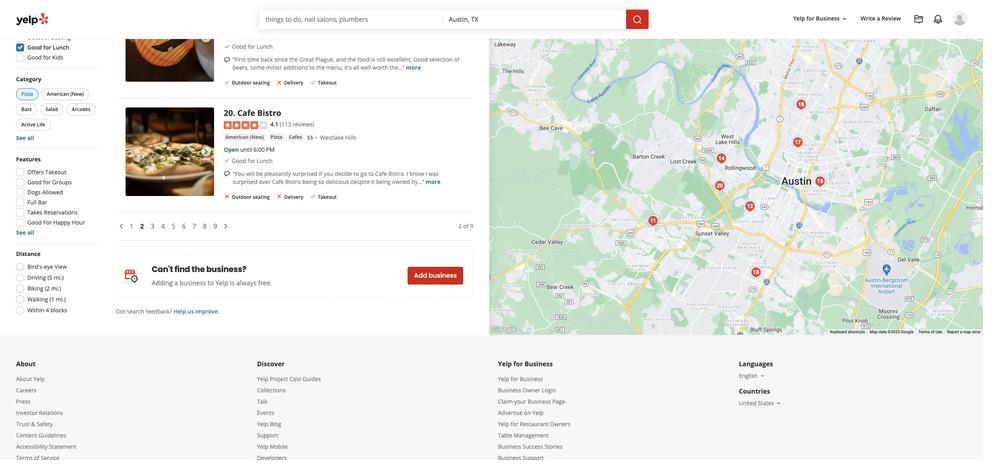 Task type: vqa. For each thing, say whether or not it's contained in the screenshot.


Task type: describe. For each thing, give the bounding box(es) containing it.
pour house pints and pies image
[[126, 0, 214, 82]]

1 horizontal spatial 9
[[470, 222, 474, 230]]

more link for know
[[426, 178, 441, 185]]

you
[[324, 170, 334, 177]]

none field near
[[449, 15, 620, 24]]

press link
[[16, 398, 30, 405]]

notifications image
[[934, 14, 944, 24]]

0 vertical spatial surprised
[[293, 170, 318, 177]]

page
[[553, 398, 566, 405]]

4.1 for 4.1 (424 reviews)
[[271, 6, 279, 14]]

pubs
[[244, 19, 256, 26]]

bistro inside "you will be pleasantly surprised if you decide to go to cafe bistro. i know i was surprised over cafe bistro being so delicious despite it being owned by…"
[[286, 178, 301, 185]]

review
[[882, 15, 902, 22]]

7 link
[[189, 220, 200, 232]]

events
[[257, 409, 274, 417]]

good up "first
[[232, 43, 246, 50]]

yelp for business link
[[498, 375, 543, 383]]

open for open until 6:00 pm
[[224, 146, 239, 153]]

0 vertical spatial american
[[47, 91, 69, 97]]

report a map error
[[948, 330, 981, 334]]

lunch for open until 6:00 pm
[[257, 157, 273, 164]]

countries
[[739, 387, 771, 396]]

1 vertical spatial takeout
[[45, 168, 66, 176]]

Find text field
[[266, 15, 436, 24]]

languages
[[739, 360, 774, 368]]

0 vertical spatial delivery
[[45, 13, 66, 21]]

seating for surprised
[[253, 193, 270, 200]]

good up dogs
[[27, 178, 42, 186]]

business inside can't find the business? adding a business to yelp is always free.
[[180, 279, 206, 287]]

allowed
[[42, 188, 63, 196]]

write a review link
[[858, 11, 905, 26]]

investor
[[16, 409, 38, 417]]

all inside ""first time back since the great plague, and the food is still excellent. good selection of beers, some minor additions to the menu, it's all well worth the…""
[[353, 63, 359, 71]]

0 horizontal spatial american (new) button
[[42, 88, 89, 100]]

good up category
[[27, 54, 42, 61]]

the down "plague,"
[[316, 63, 325, 71]]

the up it's
[[348, 55, 356, 63]]

westlake hills
[[320, 133, 357, 141]]

add
[[414, 271, 427, 280]]

page: 7 element
[[193, 221, 196, 231]]

investor relations link
[[16, 409, 63, 417]]

good for lunch down "outdoor seating"
[[27, 43, 69, 51]]

more link for selection
[[406, 63, 421, 71]]

reservations
[[44, 209, 78, 216]]

happy
[[53, 219, 70, 226]]

0 vertical spatial american (new)
[[47, 91, 84, 97]]

of for terms of use
[[931, 330, 935, 334]]

pagination navigation navigation
[[116, 212, 474, 241]]

1 link
[[126, 220, 137, 232]]

great
[[299, 55, 314, 63]]

mi.) for walking (1 mi.)
[[56, 296, 66, 303]]

to inside can't find the business? adding a business to yelp is always free.
[[208, 279, 214, 287]]

map data ©2023 google
[[870, 330, 914, 334]]

16 checkmark v2 image down great at the top of page
[[310, 79, 316, 86]]

all for category
[[27, 134, 34, 142]]

talk link
[[257, 398, 268, 405]]

accessibility
[[16, 443, 48, 451]]

dogs
[[27, 188, 41, 196]]

decide
[[335, 170, 352, 177]]

keyboard shortcuts button
[[831, 329, 866, 335]]

see all for features
[[16, 229, 34, 236]]

delivery for open until 10:00 pm
[[284, 79, 303, 86]]

10:00
[[254, 31, 268, 39]]

yelp for business business owner login claim your business page advertise on yelp yelp for restaurant owners table management business success stories
[[498, 375, 571, 451]]

stories
[[545, 443, 563, 451]]

page: 4 element
[[161, 221, 165, 231]]

press
[[16, 398, 30, 405]]

mobile
[[270, 443, 288, 451]]

yelp for business inside button
[[794, 15, 840, 22]]

see all for category
[[16, 134, 34, 142]]

1 being from the left
[[302, 178, 317, 185]]

find
[[175, 264, 190, 275]]

takeout for open until 6:00 pm
[[318, 193, 337, 200]]

adding
[[152, 279, 173, 287]]

1 horizontal spatial business
[[429, 271, 457, 280]]

got
[[116, 308, 125, 315]]

projects image
[[915, 14, 924, 24]]

previous image for open until 6:00 pm
[[129, 147, 139, 157]]

to inside ""first time back since the great plague, and the food is still excellent. good selection of beers, some minor additions to the menu, it's all well worth the…""
[[310, 63, 315, 71]]

groups
[[52, 178, 72, 186]]

plague,
[[316, 55, 335, 63]]

active life button
[[16, 119, 51, 131]]

good up "good for kids"
[[27, 43, 42, 51]]

via 313 pizza image
[[812, 174, 829, 190]]

restaurant
[[520, 420, 549, 428]]

0 horizontal spatial surprised
[[233, 178, 258, 185]]

within 4 blocks
[[27, 306, 67, 314]]

(1
[[50, 296, 54, 303]]

4.1 (113 reviews)
[[271, 120, 314, 128]]

relations
[[39, 409, 63, 417]]

it
[[371, 178, 375, 185]]

good for lunch for open until 10:00 pm
[[232, 43, 273, 50]]

previous image
[[116, 221, 126, 231]]

active life
[[21, 121, 45, 128]]

map region
[[395, 0, 984, 347]]

until for until 10:00 pm
[[240, 31, 252, 39]]

until for until 6:00 pm
[[240, 146, 252, 153]]

about yelp careers press investor relations trust & safety content guidelines accessibility statement
[[16, 375, 76, 451]]

map
[[870, 330, 878, 334]]

full
[[27, 198, 37, 206]]

since
[[274, 55, 288, 63]]

excellent.
[[387, 55, 412, 63]]

open until 10:00 pm
[[224, 31, 278, 39]]

page: 1 element
[[130, 221, 134, 231]]

offers for offers takeout
[[27, 168, 44, 176]]

page: 9 element
[[214, 221, 217, 231]]

via 313 pizza image
[[645, 213, 661, 229]]

about for about yelp careers press investor relations trust & safety content guidelines accessibility statement
[[16, 375, 32, 383]]

16 checkmark v2 image down open until 6:00 pm
[[224, 158, 230, 164]]

aviator pizza & drafthouse image
[[748, 265, 765, 281]]

4.1 star rating image for until 6:00 pm
[[224, 121, 267, 129]]

well
[[361, 63, 371, 71]]

accessibility statement link
[[16, 443, 76, 451]]

0 horizontal spatial (new)
[[70, 91, 84, 97]]

outdoor for open until 10:00 pm
[[232, 79, 252, 86]]

the…"
[[390, 63, 405, 71]]

back
[[261, 55, 273, 63]]

group containing category
[[14, 75, 100, 142]]

1 horizontal spatial cafe
[[272, 178, 284, 185]]

united
[[739, 399, 757, 407]]

cafes
[[289, 133, 302, 140]]

option group containing distance
[[14, 250, 100, 317]]

16 close v2 image for some
[[276, 79, 283, 86]]

4 inside pagination navigation navigation
[[161, 222, 165, 231]]

yelp inside can't find the business? adding a business to yelp is always free.
[[216, 279, 228, 287]]

mi.) for driving (5 mi.)
[[54, 274, 64, 281]]

selection
[[430, 55, 453, 63]]

0 vertical spatial outdoor
[[27, 33, 50, 41]]

8 link
[[200, 220, 210, 232]]

0 vertical spatial next image
[[201, 33, 211, 42]]

talk
[[257, 398, 268, 405]]

see for features
[[16, 229, 26, 236]]

and
[[336, 55, 346, 63]]

beers,
[[233, 63, 249, 71]]

Near text field
[[449, 15, 620, 24]]

yelp blog link
[[257, 420, 281, 428]]

16 chevron down v2 image for countries
[[776, 400, 783, 407]]

hills
[[345, 133, 357, 141]]

1 i from the left
[[407, 170, 409, 177]]

google
[[902, 330, 914, 334]]

minor
[[266, 63, 282, 71]]

discover
[[257, 360, 285, 368]]

google image
[[492, 325, 518, 335]]

of for 2 of 9
[[464, 222, 469, 230]]

0 horizontal spatial pizza button
[[16, 88, 38, 100]]

is inside ""first time back since the great plague, and the food is still excellent. good selection of beers, some minor additions to the menu, it's all well worth the…""
[[371, 55, 375, 63]]

16 speech v2 image for "first
[[224, 57, 230, 63]]

full bar
[[27, 198, 47, 206]]

1 horizontal spatial american (new)
[[226, 133, 264, 140]]

0 horizontal spatial bistro
[[257, 108, 281, 118]]

a for write
[[878, 15, 881, 22]]

16 checkmark v2 image down "you will be pleasantly surprised if you decide to go to cafe bistro. i know i was surprised over cafe bistro being so delicious despite it being owned by…"
[[310, 193, 316, 200]]

view
[[55, 263, 67, 271]]

claim your business page link
[[498, 398, 566, 405]]

see for category
[[16, 134, 26, 142]]

group containing features
[[14, 155, 100, 237]]

2 i from the left
[[426, 170, 427, 177]]

bar
[[38, 198, 47, 206]]

1 horizontal spatial american
[[226, 133, 249, 140]]

previous image for open until 10:00 pm
[[129, 33, 139, 42]]

shortcuts
[[849, 330, 866, 334]]

guidelines
[[39, 432, 66, 439]]

terms of use
[[919, 330, 943, 334]]

good for happy hour
[[27, 219, 85, 226]]

offers for offers delivery
[[27, 13, 44, 21]]

1 vertical spatial next image
[[221, 221, 231, 231]]

careers
[[16, 387, 36, 394]]

success
[[523, 443, 543, 451]]

0 horizontal spatial 9
[[214, 222, 217, 231]]

2 of 9
[[459, 222, 474, 230]]

0 horizontal spatial yelp for business
[[498, 360, 553, 368]]

login
[[542, 387, 557, 394]]

page: 2 element
[[137, 220, 147, 232]]

6:00
[[254, 146, 265, 153]]



Task type: locate. For each thing, give the bounding box(es) containing it.
6 link
[[179, 220, 189, 232]]

2 see all from the top
[[16, 229, 34, 236]]

1 horizontal spatial (new)
[[250, 133, 264, 140]]

1 16 speech v2 image from the top
[[224, 57, 230, 63]]

on
[[524, 409, 531, 417]]

2 horizontal spatial of
[[931, 330, 935, 334]]

pm for open until 10:00 pm
[[270, 31, 278, 39]]

16 chevron down v2 image inside yelp for business button
[[842, 16, 848, 22]]

more down was
[[426, 178, 441, 185]]

american up open until 6:00 pm
[[226, 133, 249, 140]]

business success stories link
[[498, 443, 563, 451]]

see all button for category
[[16, 134, 34, 142]]

$$ for 4.1 (113 reviews)
[[307, 133, 314, 141]]

i left know
[[407, 170, 409, 177]]

1 vertical spatial previous image
[[129, 147, 139, 157]]

yelp inside about yelp careers press investor relations trust & safety content guidelines accessibility statement
[[33, 375, 45, 383]]

1 until from the top
[[240, 31, 252, 39]]

i
[[407, 170, 409, 177], [426, 170, 427, 177]]

0 vertical spatial pizza
[[21, 91, 33, 97]]

16 checkmark v2 image
[[224, 43, 230, 50], [224, 79, 230, 86], [310, 79, 316, 86], [224, 158, 230, 164], [310, 193, 316, 200]]

american up salad
[[47, 91, 69, 97]]

1 horizontal spatial 2
[[459, 222, 462, 230]]

pizza for the leftmost pizza button
[[21, 91, 33, 97]]

2 4.1 from the top
[[271, 120, 279, 128]]

takeout for open until 10:00 pm
[[318, 79, 337, 86]]

None search field
[[259, 10, 651, 29]]

option group
[[14, 250, 100, 317]]

2 for 2 of 9
[[459, 222, 462, 230]]

1 previous image from the top
[[129, 33, 139, 42]]

open for open until 10:00 pm
[[224, 31, 239, 39]]

2 until from the top
[[240, 146, 252, 153]]

8
[[203, 222, 207, 231]]

1 vertical spatial yelp for business
[[498, 360, 553, 368]]

about up about yelp link
[[16, 360, 36, 368]]

1 reviews) from the top
[[293, 6, 314, 14]]

1 horizontal spatial $$
[[307, 133, 314, 141]]

16 close v2 image
[[276, 79, 283, 86], [224, 193, 230, 200], [276, 193, 283, 200]]

2 outdoor seating from the top
[[232, 193, 270, 200]]

0 horizontal spatial 16 chevron down v2 image
[[760, 373, 766, 379]]

$$ up 10:00
[[261, 19, 267, 27]]

all down takes
[[27, 229, 34, 236]]

reviews) for 4.1 (113 reviews)
[[293, 120, 314, 128]]

a for report
[[961, 330, 963, 334]]

mi.) for biking (2 mi.)
[[51, 285, 61, 292]]

slideshow element
[[126, 0, 214, 82], [126, 108, 214, 196]]

16 chevron down v2 image left write
[[842, 16, 848, 22]]

0 vertical spatial offers
[[27, 13, 44, 21]]

4.1 left the "(113"
[[271, 120, 279, 128]]

open down american (new) link on the top
[[224, 146, 239, 153]]

good up "you
[[232, 157, 246, 164]]

2 about from the top
[[16, 375, 32, 383]]

business inside yelp for business button
[[816, 15, 840, 22]]

can't
[[152, 264, 173, 275]]

1 vertical spatial reviews)
[[293, 120, 314, 128]]

yelp for business button
[[791, 11, 852, 26]]

1 vertical spatial mi.)
[[51, 285, 61, 292]]

pizza
[[21, 91, 33, 97], [271, 133, 283, 140]]

1 vertical spatial american (new) button
[[224, 133, 266, 141]]

yelp inside button
[[794, 15, 806, 22]]

0 vertical spatial previous image
[[129, 33, 139, 42]]

1 horizontal spatial 16 chevron down v2 image
[[776, 400, 783, 407]]

pizza down the "(113"
[[271, 133, 283, 140]]

0 vertical spatial slideshow element
[[126, 0, 214, 82]]

bars button
[[16, 103, 37, 116]]

(new)
[[70, 91, 84, 97], [250, 133, 264, 140]]

0 vertical spatial about
[[16, 360, 36, 368]]

american (new) up salad
[[47, 91, 84, 97]]

more link down was
[[426, 178, 441, 185]]

16 speech v2 image for "you
[[224, 171, 230, 177]]

american (new) up open until 6:00 pm
[[226, 133, 264, 140]]

write a review
[[861, 15, 902, 22]]

1 vertical spatial see all
[[16, 229, 34, 236]]

0 vertical spatial 4
[[161, 222, 165, 231]]

1 4.1 star rating image from the top
[[224, 7, 267, 15]]

1 about from the top
[[16, 360, 36, 368]]

2 16 speech v2 image from the top
[[224, 171, 230, 177]]

more link
[[406, 63, 421, 71], [426, 178, 441, 185]]

0 horizontal spatial more link
[[406, 63, 421, 71]]

menu,
[[326, 63, 343, 71]]

1 vertical spatial cafe
[[375, 170, 387, 177]]

of inside ""first time back since the great plague, and the food is still excellent. good selection of beers, some minor additions to the menu, it's all well worth the…""
[[454, 55, 460, 63]]

for
[[807, 15, 815, 22], [43, 23, 51, 31], [248, 43, 255, 50], [43, 43, 51, 51], [43, 54, 51, 61], [248, 157, 255, 164], [43, 178, 51, 186], [514, 360, 523, 368], [511, 375, 519, 383], [511, 420, 519, 428]]

driving (5 mi.)
[[27, 274, 64, 281]]

offers takeout
[[27, 168, 66, 176]]

business down find
[[180, 279, 206, 287]]

1 horizontal spatial pizza
[[271, 133, 283, 140]]

0 vertical spatial outdoor seating
[[232, 79, 270, 86]]

2 see from the top
[[16, 229, 26, 236]]

see all button for features
[[16, 229, 34, 236]]

9 link
[[210, 220, 221, 232]]

all
[[353, 63, 359, 71], [27, 134, 34, 142], [27, 229, 34, 236]]

christina o. image
[[953, 11, 968, 25]]

1 vertical spatial is
[[230, 279, 235, 287]]

reviews) right (424
[[293, 6, 314, 14]]

write
[[861, 15, 876, 22]]

0 horizontal spatial american (new)
[[47, 91, 84, 97]]

4.1 star rating image for until 10:00 pm
[[224, 7, 267, 15]]

takes
[[27, 209, 42, 216]]

map
[[964, 330, 972, 334]]

american
[[47, 91, 69, 97], [226, 133, 249, 140]]

0 vertical spatial pizza button
[[16, 88, 38, 100]]

1 horizontal spatial more link
[[426, 178, 441, 185]]

2 offers from the top
[[27, 168, 44, 176]]

delivery up dinner
[[45, 13, 66, 21]]

2 horizontal spatial cafe
[[375, 170, 387, 177]]

marye's gourmet pizza image
[[714, 151, 730, 167]]

more down excellent.
[[406, 63, 421, 71]]

collections
[[257, 387, 286, 394]]

seating for some
[[253, 79, 270, 86]]

1 horizontal spatial i
[[426, 170, 427, 177]]

1 outdoor seating from the top
[[232, 79, 270, 86]]

1 open from the top
[[224, 31, 239, 39]]

outdoor for open until 6:00 pm
[[232, 193, 252, 200]]

good inside ""first time back since the great plague, and the food is still excellent. good selection of beers, some minor additions to the menu, it's all well worth the…""
[[414, 55, 428, 63]]

0 vertical spatial american (new) button
[[42, 88, 89, 100]]

1 horizontal spatial more
[[426, 178, 441, 185]]

0 vertical spatial of
[[454, 55, 460, 63]]

1 see from the top
[[16, 134, 26, 142]]

delivery down pleasantly
[[284, 193, 303, 200]]

over
[[259, 178, 271, 185]]

good for groups
[[27, 178, 72, 186]]

is inside can't find the business? adding a business to yelp is always free.
[[230, 279, 235, 287]]

is left always
[[230, 279, 235, 287]]

1 horizontal spatial pizza button
[[269, 133, 284, 141]]

4.1 (424 reviews)
[[271, 6, 314, 14]]

16 chevron down v2 image right states
[[776, 400, 783, 407]]

0 vertical spatial pm
[[270, 31, 278, 39]]

to right go
[[369, 170, 374, 177]]

good down takes
[[27, 219, 42, 226]]

group
[[14, 75, 100, 142], [14, 155, 100, 237]]

some
[[250, 63, 265, 71]]

1 vertical spatial offers
[[27, 168, 44, 176]]

about up careers link
[[16, 375, 32, 383]]

owned
[[392, 178, 410, 185]]

(new) up arcades
[[70, 91, 84, 97]]

so
[[319, 178, 325, 185]]

go
[[361, 170, 367, 177]]

offers down features
[[27, 168, 44, 176]]

1 vertical spatial of
[[464, 222, 469, 230]]

if
[[319, 170, 322, 177]]

16 checkmark v2 image down the "open until 10:00 pm"
[[224, 43, 230, 50]]

seating down over
[[253, 193, 270, 200]]

english button
[[739, 372, 766, 380]]

0 vertical spatial cafe
[[237, 108, 255, 118]]

1 horizontal spatial none field
[[449, 15, 620, 24]]

careers link
[[16, 387, 36, 394]]

16 chevron down v2 image
[[842, 16, 848, 22], [760, 373, 766, 379], [776, 400, 783, 407]]

features
[[16, 155, 41, 163]]

despite
[[351, 178, 370, 185]]

mi.) right (1
[[56, 296, 66, 303]]

1 vertical spatial more link
[[426, 178, 441, 185]]

outdoor down "you
[[232, 193, 252, 200]]

1 vertical spatial about
[[16, 375, 32, 383]]

0 vertical spatial (new)
[[70, 91, 84, 97]]

(424
[[280, 6, 291, 14]]

1 slideshow element from the top
[[126, 0, 214, 82]]

4 link
[[158, 220, 168, 232]]

1 vertical spatial a
[[175, 279, 178, 287]]

0 horizontal spatial cafe bistro image
[[126, 108, 214, 196]]

2 vertical spatial mi.)
[[56, 296, 66, 303]]

to down business? on the left bottom of page
[[208, 279, 214, 287]]

2 reviews) from the top
[[293, 120, 314, 128]]

surprised down will
[[233, 178, 258, 185]]

cafe right .
[[237, 108, 255, 118]]

free.
[[258, 279, 272, 287]]

20
[[224, 108, 233, 118]]

2 none field from the left
[[449, 15, 620, 24]]

pizza button
[[16, 88, 38, 100], [269, 133, 284, 141]]

1 see all button from the top
[[16, 134, 34, 142]]

the right find
[[192, 264, 205, 275]]

page: 5 element
[[172, 221, 175, 231]]

page: 6 element
[[182, 221, 186, 231]]

0 horizontal spatial being
[[302, 178, 317, 185]]

16 checkmark v2 image up 20
[[224, 79, 230, 86]]

more
[[406, 63, 421, 71], [426, 178, 441, 185]]

all right it's
[[353, 63, 359, 71]]

4 down the walking (1 mi.)
[[46, 306, 49, 314]]

pizza button down the "(113"
[[269, 133, 284, 141]]

good for lunch down the "open until 10:00 pm"
[[232, 43, 273, 50]]

business right "add"
[[429, 271, 457, 280]]

4.1 star rating image up american (new) link on the top
[[224, 121, 267, 129]]

0 vertical spatial takeout
[[318, 79, 337, 86]]

16 chevron down v2 image inside english dropdown button
[[760, 373, 766, 379]]

being right the it
[[376, 178, 391, 185]]

(new) up '6:00'
[[250, 133, 264, 140]]

next image
[[201, 33, 211, 42], [221, 221, 231, 231]]

good for lunch down open until 6:00 pm
[[232, 157, 273, 164]]

cafes button
[[288, 133, 304, 141]]

2 vertical spatial of
[[931, 330, 935, 334]]

2 being from the left
[[376, 178, 391, 185]]

mi.) right (2
[[51, 285, 61, 292]]

it's
[[345, 63, 352, 71]]

2 4.1 star rating image from the top
[[224, 121, 267, 129]]

0 vertical spatial see
[[16, 134, 26, 142]]

1
[[130, 222, 134, 231]]

biking
[[27, 285, 43, 292]]

see all down active
[[16, 134, 34, 142]]

american (new) link
[[224, 133, 266, 141]]

about inside about yelp careers press investor relations trust & safety content guidelines accessibility statement
[[16, 375, 32, 383]]

lunch down '6:00'
[[257, 157, 273, 164]]

yelp for restaurant owners link
[[498, 420, 571, 428]]

1 vertical spatial slideshow element
[[126, 108, 214, 196]]

1 horizontal spatial of
[[464, 222, 469, 230]]

0 vertical spatial more link
[[406, 63, 421, 71]]

2 slideshow element from the top
[[126, 108, 214, 196]]

more link down excellent.
[[406, 63, 421, 71]]

good down offers delivery
[[27, 23, 42, 31]]

outdoor seating for surprised
[[232, 193, 270, 200]]

more for know
[[426, 178, 441, 185]]

outdoor seating down over
[[232, 193, 270, 200]]

16 close v2 image for surprised
[[276, 193, 283, 200]]

4 inside option group
[[46, 306, 49, 314]]

reviews) for 4.1 (424 reviews)
[[293, 6, 314, 14]]

yelp project cost guides link
[[257, 375, 321, 383]]

None field
[[266, 15, 436, 24], [449, 15, 620, 24]]

bistro up the "(113"
[[257, 108, 281, 118]]

16 speech v2 image left "you
[[224, 171, 230, 177]]

0 horizontal spatial 2
[[140, 222, 144, 231]]

american (new) button up salad
[[42, 88, 89, 100]]

pm right '6:00'
[[266, 146, 275, 153]]

0 horizontal spatial none field
[[266, 15, 436, 24]]

1 offers from the top
[[27, 13, 44, 21]]

see all up distance
[[16, 229, 34, 236]]

dinner
[[52, 23, 70, 31]]

1 horizontal spatial bistro
[[286, 178, 301, 185]]

the inside can't find the business? adding a business to yelp is always free.
[[192, 264, 205, 275]]

cafe bistro image
[[126, 108, 214, 196], [712, 178, 728, 194]]

16 chevron down v2 image inside the united states popup button
[[776, 400, 783, 407]]

2 horizontal spatial 16 chevron down v2 image
[[842, 16, 848, 22]]

$$ for 4.1 (424 reviews)
[[261, 19, 267, 27]]

add business
[[414, 271, 457, 280]]

to left go
[[354, 170, 359, 177]]

2 previous image from the top
[[129, 147, 139, 157]]

0 horizontal spatial american
[[47, 91, 69, 97]]

2 see all button from the top
[[16, 229, 34, 236]]

cafe left bistro.
[[375, 170, 387, 177]]

2 for 2
[[140, 222, 144, 231]]

1 vertical spatial american
[[226, 133, 249, 140]]

4.1 for 4.1 (113 reviews)
[[271, 120, 279, 128]]

owner
[[523, 387, 541, 394]]

0 horizontal spatial of
[[454, 55, 460, 63]]

20 . cafe bistro
[[224, 108, 281, 118]]

user actions element
[[787, 10, 979, 60]]

1 none field from the left
[[266, 15, 436, 24]]

outdoor down good for dinner at the left top
[[27, 33, 50, 41]]

1 vertical spatial american (new)
[[226, 133, 264, 140]]

all for features
[[27, 229, 34, 236]]

category
[[16, 75, 41, 83]]

about for about
[[16, 360, 36, 368]]

delivery down additions
[[284, 79, 303, 86]]

pubs button
[[242, 19, 257, 27]]

help
[[174, 308, 186, 315]]

lunch down seating
[[53, 43, 69, 51]]

seating
[[51, 33, 71, 41]]

offers delivery
[[27, 13, 66, 21]]

can't find the business? adding a business to yelp is always free.
[[152, 264, 272, 287]]

0 vertical spatial 4.1 star rating image
[[224, 7, 267, 15]]

american (new)
[[47, 91, 84, 97], [226, 133, 264, 140]]

1 vertical spatial 16 chevron down v2 image
[[760, 373, 766, 379]]

0 horizontal spatial $$
[[261, 19, 267, 27]]

see all button down active
[[16, 134, 34, 142]]

until down pubs link
[[240, 31, 252, 39]]

next image
[[201, 147, 211, 157]]

outdoor seating for some
[[232, 79, 270, 86]]

see all button up distance
[[16, 229, 34, 236]]

united states
[[739, 399, 775, 407]]

lunch down 10:00
[[257, 43, 273, 50]]

0 horizontal spatial cafe
[[237, 108, 255, 118]]

"you will be pleasantly surprised if you decide to go to cafe bistro. i know i was surprised over cafe bistro being so delicious despite it being owned by…"
[[233, 170, 439, 185]]

pizza down category
[[21, 91, 33, 97]]

worth
[[373, 63, 388, 71]]

0 horizontal spatial next image
[[201, 33, 211, 42]]

a left map
[[961, 330, 963, 334]]

more for selection
[[406, 63, 421, 71]]

1 vertical spatial outdoor
[[232, 79, 252, 86]]

pinthouse pizza image
[[794, 97, 810, 113]]

2 seating from the top
[[253, 193, 270, 200]]

1 vertical spatial all
[[27, 134, 34, 142]]

biking (2 mi.)
[[27, 285, 61, 292]]

surprised left if on the left of page
[[293, 170, 318, 177]]

be
[[256, 170, 263, 177]]

1 vertical spatial delivery
[[284, 79, 303, 86]]

outdoor down 'beers,'
[[232, 79, 252, 86]]

support link
[[257, 432, 278, 439]]

"you
[[233, 170, 245, 177]]

a right adding
[[175, 279, 178, 287]]

takeout up groups at the top of page
[[45, 168, 66, 176]]

of inside pagination navigation navigation
[[464, 222, 469, 230]]

1 vertical spatial bistro
[[286, 178, 301, 185]]

pizza for the right pizza button
[[271, 133, 283, 140]]

0 horizontal spatial 4
[[46, 306, 49, 314]]

0 vertical spatial bistro
[[257, 108, 281, 118]]

advertise on yelp link
[[498, 409, 544, 417]]

1 horizontal spatial american (new) button
[[224, 133, 266, 141]]

1 vertical spatial group
[[14, 155, 100, 237]]

reviews) up cafes
[[293, 120, 314, 128]]

all down the active life button
[[27, 134, 34, 142]]

until
[[240, 31, 252, 39], [240, 146, 252, 153]]

add business link
[[408, 267, 463, 285]]

4.1 star rating image
[[224, 7, 267, 15], [224, 121, 267, 129]]

takeout down so
[[318, 193, 337, 200]]

0 horizontal spatial pizza
[[21, 91, 33, 97]]

bird's-
[[27, 263, 44, 271]]

pm for open until 6:00 pm
[[266, 146, 275, 153]]

a right write
[[878, 15, 881, 22]]

1 vertical spatial 4.1 star rating image
[[224, 121, 267, 129]]

walking (1 mi.)
[[27, 296, 66, 303]]

american (new) button up open until 6:00 pm
[[224, 133, 266, 141]]

16 speech v2 image
[[224, 57, 230, 63], [224, 171, 230, 177]]

page: 3 element
[[151, 221, 154, 231]]

0 vertical spatial group
[[14, 75, 100, 142]]

to down great at the top of page
[[310, 63, 315, 71]]

$$ right cafes link
[[307, 133, 314, 141]]

1 horizontal spatial cafe bistro image
[[712, 178, 728, 194]]

1 horizontal spatial 4
[[161, 222, 165, 231]]

being left so
[[302, 178, 317, 185]]

1 vertical spatial pizza button
[[269, 133, 284, 141]]

1 vertical spatial pm
[[266, 146, 275, 153]]

the up additions
[[289, 55, 298, 63]]

seating down 'some'
[[253, 79, 270, 86]]

0 vertical spatial 16 chevron down v2 image
[[842, 16, 848, 22]]

for inside yelp for business button
[[807, 15, 815, 22]]

giovanni's pizza stand image
[[742, 198, 758, 215]]

table
[[498, 432, 513, 439]]

2 open from the top
[[224, 146, 239, 153]]

1 horizontal spatial yelp for business
[[794, 15, 840, 22]]

yelp for business
[[794, 15, 840, 22], [498, 360, 553, 368]]

1 vertical spatial 4
[[46, 306, 49, 314]]

slideshow element for open until 10:00 pm
[[126, 0, 214, 82]]

16 chevron down v2 image for languages
[[760, 373, 766, 379]]

bistro down pleasantly
[[286, 178, 301, 185]]

1 vertical spatial see all button
[[16, 229, 34, 236]]

search image
[[633, 15, 642, 24]]

0 vertical spatial until
[[240, 31, 252, 39]]

good for lunch for open until 6:00 pm
[[232, 157, 273, 164]]

seating
[[253, 79, 270, 86], [253, 193, 270, 200]]

cafe bistro image inside map region
[[712, 178, 728, 194]]

previous image
[[129, 33, 139, 42], [129, 147, 139, 157]]

1 see all from the top
[[16, 134, 34, 142]]

food
[[358, 55, 370, 63]]

a inside can't find the business? adding a business to yelp is always free.
[[175, 279, 178, 287]]

page: 8 element
[[203, 221, 207, 231]]

delivery
[[45, 13, 66, 21], [284, 79, 303, 86], [284, 193, 303, 200]]

use
[[936, 330, 943, 334]]

delivery for open until 6:00 pm
[[284, 193, 303, 200]]

1 4.1 from the top
[[271, 6, 279, 14]]

pizza button up bars
[[16, 88, 38, 100]]

see up distance
[[16, 229, 26, 236]]

1 vertical spatial (new)
[[250, 133, 264, 140]]

1 vertical spatial more
[[426, 178, 441, 185]]

1 horizontal spatial being
[[376, 178, 391, 185]]

table management link
[[498, 432, 549, 439]]

1 horizontal spatial next image
[[221, 221, 231, 231]]

lunch for open until 10:00 pm
[[257, 43, 273, 50]]

16 speech v2 image left "first
[[224, 57, 230, 63]]

16 chevron down v2 image down languages
[[760, 373, 766, 379]]

none field find
[[266, 15, 436, 24]]

until down american (new) link on the top
[[240, 146, 252, 153]]

mi.) right '(5'
[[54, 274, 64, 281]]

(113
[[280, 120, 291, 128]]

being
[[302, 178, 317, 185], [376, 178, 391, 185]]

slideshow element for open until 6:00 pm
[[126, 108, 214, 196]]

1 vertical spatial surprised
[[233, 178, 258, 185]]

0 vertical spatial reviews)
[[293, 6, 314, 14]]

0 vertical spatial 16 speech v2 image
[[224, 57, 230, 63]]

pm right 10:00
[[270, 31, 278, 39]]

1 seating from the top
[[253, 79, 270, 86]]

cafe bistro link
[[237, 108, 281, 118]]

open up "first
[[224, 31, 239, 39]]

good for kids
[[27, 54, 63, 61]]

2 vertical spatial delivery
[[284, 193, 303, 200]]

a
[[878, 15, 881, 22], [175, 279, 178, 287], [961, 330, 963, 334]]

see down active
[[16, 134, 26, 142]]

the pizza press image
[[790, 134, 806, 151]]

2 vertical spatial cafe
[[272, 178, 284, 185]]

$$
[[261, 19, 267, 27], [307, 133, 314, 141]]

1 horizontal spatial is
[[371, 55, 375, 63]]

good left selection at the left of the page
[[414, 55, 428, 63]]



